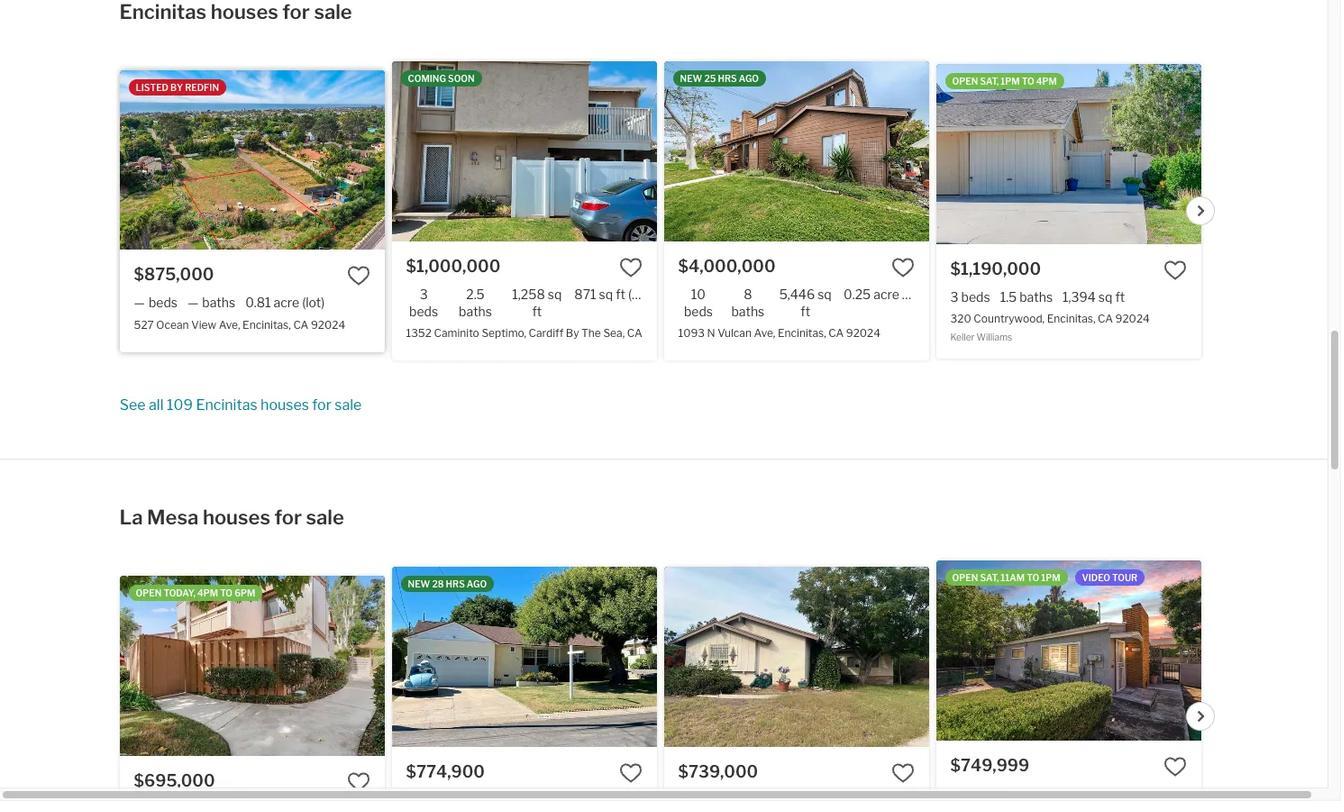 Task type: locate. For each thing, give the bounding box(es) containing it.
favorite button checkbox for $875,000
[[347, 264, 370, 288]]

hrs
[[718, 73, 737, 84], [446, 579, 465, 590]]

sat,
[[980, 75, 999, 86], [980, 573, 999, 583]]

vulcan
[[718, 327, 752, 340]]

acre right 0.81
[[274, 295, 299, 310]]

(lot) up 92007
[[628, 286, 651, 302]]

encinitas, down 5,446 sq ft
[[778, 327, 826, 340]]

1,394
[[1063, 289, 1096, 304]]

favorite button image for $739,000
[[891, 762, 915, 785]]

0 vertical spatial hrs
[[718, 73, 737, 84]]

0 vertical spatial sat,
[[980, 75, 999, 86]]

caminito
[[434, 327, 479, 340]]

320
[[951, 312, 972, 325]]

favorite button image
[[619, 256, 642, 279], [1163, 258, 1187, 282], [1163, 755, 1187, 779], [347, 770, 370, 794]]

3 beds up 320
[[951, 289, 990, 304]]

hrs right the 25
[[718, 73, 737, 84]]

photo of 1352 caminito septimo, cardiff by the sea, ca 92007 image
[[392, 61, 657, 241]]

1 horizontal spatial acre
[[874, 286, 899, 302]]

0 horizontal spatial ago
[[467, 579, 487, 590]]

acre for 0.81
[[274, 295, 299, 310]]

williams
[[977, 332, 1012, 342]]

favorite button checkbox for $4,000,000
[[891, 256, 915, 279]]

2 sat, from the top
[[980, 573, 999, 583]]

baths for $1,190,000
[[1020, 289, 1053, 304]]

0 vertical spatial new
[[680, 73, 703, 84]]

1352
[[406, 327, 432, 340]]

1 horizontal spatial 3
[[951, 289, 959, 304]]

1 vertical spatial sat,
[[980, 573, 999, 583]]

2 vertical spatial open
[[136, 587, 162, 598]]

— up 527
[[134, 295, 145, 310]]

0 horizontal spatial —
[[134, 295, 145, 310]]

1 horizontal spatial 3 beds
[[951, 289, 990, 304]]

encinitas, for $875,000
[[243, 318, 291, 331]]

favorite button checkbox for $1,190,000
[[1163, 258, 1187, 282]]

favorite button image
[[891, 256, 915, 279], [347, 264, 370, 288], [619, 762, 642, 785], [891, 762, 915, 785]]

ave, right view
[[219, 318, 240, 331]]

for
[[282, 0, 310, 23], [312, 397, 332, 414], [274, 506, 302, 529]]

3
[[420, 286, 428, 302], [951, 289, 959, 304]]

ft right 1,394
[[1115, 289, 1125, 304]]

1 horizontal spatial ago
[[739, 73, 759, 84]]

1 horizontal spatial hrs
[[718, 73, 737, 84]]

sq right the 1,258
[[548, 286, 562, 302]]

favorite button checkbox
[[619, 256, 642, 279], [347, 264, 370, 288]]

92024 for $875,000
[[311, 318, 345, 331]]

109
[[167, 397, 193, 414]]

1 vertical spatial 1pm
[[1041, 573, 1061, 583]]

acre right 0.25
[[874, 286, 899, 302]]

(lot) right 0.25
[[902, 286, 925, 302]]

1093 n vulcan ave, encinitas, ca 92024
[[678, 327, 881, 340]]

2 horizontal spatial 92024
[[1116, 312, 1150, 325]]

ago for $4,000,000
[[739, 73, 759, 84]]

871 sq ft (lot)
[[575, 286, 651, 302]]

baths
[[1020, 289, 1053, 304], [202, 295, 235, 310], [459, 304, 492, 319], [731, 304, 765, 319]]

— for — baths
[[187, 295, 199, 310]]

baths for $4,000,000
[[731, 304, 765, 319]]

sq inside 5,446 sq ft
[[818, 286, 832, 302]]

0 vertical spatial sale
[[314, 0, 352, 23]]

2 horizontal spatial encinitas,
[[1047, 312, 1096, 325]]

0 horizontal spatial new
[[408, 579, 430, 590]]

1 vertical spatial ago
[[467, 579, 487, 590]]

0 horizontal spatial 4pm
[[197, 587, 218, 598]]

1 vertical spatial to
[[1027, 573, 1040, 583]]

3 up 1352
[[420, 286, 428, 302]]

1,394 sq ft
[[1063, 289, 1125, 304]]

ft
[[616, 286, 626, 302], [1115, 289, 1125, 304], [532, 304, 542, 319], [801, 304, 810, 319]]

0 horizontal spatial favorite button checkbox
[[347, 264, 370, 288]]

ft for $1,000,000
[[532, 304, 542, 319]]

baths right the 1.5
[[1020, 289, 1053, 304]]

sea,
[[603, 327, 625, 340]]

favorite button image for $1,000,000
[[619, 256, 642, 279]]

encinitas
[[120, 0, 207, 23], [196, 397, 257, 414]]

0 horizontal spatial 3 beds
[[409, 286, 438, 319]]

new left the 25
[[680, 73, 703, 84]]

(lot) for 0.25 acre (lot)
[[902, 286, 925, 302]]

0 horizontal spatial ave,
[[219, 318, 240, 331]]

to
[[1022, 75, 1035, 86], [1027, 573, 1040, 583], [220, 587, 233, 598]]

sq for $1,000,000
[[548, 286, 562, 302]]

3 beds
[[409, 286, 438, 319], [951, 289, 990, 304]]

1 horizontal spatial 4pm
[[1037, 75, 1057, 86]]

92024
[[1116, 312, 1150, 325], [311, 318, 345, 331], [846, 327, 881, 340]]

3 for $1,190,000
[[951, 289, 959, 304]]

1 horizontal spatial favorite button checkbox
[[619, 256, 642, 279]]

ca down 1,394 sq ft
[[1098, 312, 1113, 325]]

acre
[[874, 286, 899, 302], [274, 295, 299, 310]]

92024 down 0.25
[[846, 327, 881, 340]]

beds up 320
[[961, 289, 990, 304]]

baths down 8
[[731, 304, 765, 319]]

0 horizontal spatial acre
[[274, 295, 299, 310]]

0 horizontal spatial 3
[[420, 286, 428, 302]]

septimo,
[[482, 327, 526, 340]]

1 horizontal spatial 92024
[[846, 327, 881, 340]]

0 vertical spatial to
[[1022, 75, 1035, 86]]

2 vertical spatial houses
[[203, 506, 270, 529]]

encinitas, down 1,394
[[1047, 312, 1096, 325]]

coming soon
[[408, 73, 475, 84]]

0 horizontal spatial hrs
[[446, 579, 465, 590]]

keller
[[951, 332, 975, 342]]

5,446
[[779, 286, 815, 302]]

1 vertical spatial new
[[408, 579, 430, 590]]

6pm
[[235, 587, 255, 598]]

sq right 1,394
[[1099, 289, 1113, 304]]

92007
[[645, 327, 680, 340]]

ave, right vulcan
[[754, 327, 776, 340]]

new left 28
[[408, 579, 430, 590]]

ft for $1,190,000
[[1115, 289, 1125, 304]]

baths down the '2.5'
[[459, 304, 492, 319]]

10
[[691, 286, 706, 302]]

by
[[566, 327, 579, 340]]

sq
[[548, 286, 562, 302], [599, 286, 613, 302], [818, 286, 832, 302], [1099, 289, 1113, 304]]

0 vertical spatial 4pm
[[1037, 75, 1057, 86]]

photo of 7329 waite dr, la mesa, ca 91941 image
[[936, 561, 1201, 741]]

1 sat, from the top
[[980, 75, 999, 86]]

encinitas,
[[1047, 312, 1096, 325], [243, 318, 291, 331], [778, 327, 826, 340]]

0 horizontal spatial (lot)
[[302, 295, 325, 310]]

$1,190,000
[[951, 259, 1041, 278]]

1 vertical spatial hrs
[[446, 579, 465, 590]]

2 — from the left
[[187, 295, 199, 310]]

1 horizontal spatial —
[[187, 295, 199, 310]]

beds down 10 on the top right of page
[[684, 304, 713, 319]]

la mesa houses for sale
[[120, 506, 344, 529]]

favorite button image for $749,999
[[1163, 755, 1187, 779]]

to for encinitas houses for sale
[[1022, 75, 1035, 86]]

today,
[[164, 587, 195, 598]]

sq inside 1,258 sq ft
[[548, 286, 562, 302]]

0 vertical spatial ago
[[739, 73, 759, 84]]

0 horizontal spatial encinitas,
[[243, 318, 291, 331]]

baths for $1,000,000
[[459, 304, 492, 319]]

open sat, 11am to 1pm
[[952, 573, 1061, 583]]

92024 inside 320 countrywood, encinitas, ca 92024 keller williams
[[1116, 312, 1150, 325]]

encinitas up listed
[[120, 0, 207, 23]]

28
[[432, 579, 444, 590]]

(lot) right 0.81
[[302, 295, 325, 310]]

5,446 sq ft
[[779, 286, 832, 319]]

1 horizontal spatial encinitas,
[[778, 327, 826, 340]]

$695,000
[[134, 771, 215, 790]]

92024 down 1,394 sq ft
[[1116, 312, 1150, 325]]

beds up 1352
[[409, 304, 438, 319]]

3 up 320
[[951, 289, 959, 304]]

ca down 5,446 sq ft
[[829, 327, 844, 340]]

encinitas right 109
[[196, 397, 257, 414]]

ago right the 25
[[739, 73, 759, 84]]

2 horizontal spatial (lot)
[[902, 286, 925, 302]]

ft inside 1,258 sq ft
[[532, 304, 542, 319]]

0.25 acre (lot)
[[844, 286, 925, 302]]

open
[[952, 75, 978, 86], [952, 573, 978, 583], [136, 587, 162, 598]]

— for — beds
[[134, 295, 145, 310]]

favorite button checkbox
[[891, 256, 915, 279], [1163, 258, 1187, 282], [1163, 755, 1187, 779], [619, 762, 642, 785], [891, 762, 915, 785], [347, 770, 370, 794]]

— baths
[[187, 295, 235, 310]]

soon
[[448, 73, 475, 84]]

1 horizontal spatial ave,
[[754, 327, 776, 340]]

tour
[[1112, 573, 1138, 583]]

0 horizontal spatial 1pm
[[1001, 75, 1020, 86]]

hrs right 28
[[446, 579, 465, 590]]

0 vertical spatial for
[[282, 0, 310, 23]]

encinitas, down 0.81
[[243, 318, 291, 331]]

0 vertical spatial open
[[952, 75, 978, 86]]

ft for $4,000,000
[[801, 304, 810, 319]]

ft down the 1,258
[[532, 304, 542, 319]]

527 ocean view ave, encinitas, ca 92024
[[134, 318, 345, 331]]

ca
[[1098, 312, 1113, 325], [293, 318, 309, 331], [627, 327, 642, 340], [829, 327, 844, 340]]

1 horizontal spatial (lot)
[[628, 286, 651, 302]]

beds
[[961, 289, 990, 304], [149, 295, 178, 310], [409, 304, 438, 319], [684, 304, 713, 319]]

4pm
[[1037, 75, 1057, 86], [197, 587, 218, 598]]

1 horizontal spatial new
[[680, 73, 703, 84]]

1,258
[[512, 286, 545, 302]]

favorite button checkbox for $739,000
[[891, 762, 915, 785]]

— up view
[[187, 295, 199, 310]]

$4,000,000
[[678, 257, 776, 276]]

coming
[[408, 73, 446, 84]]

ago right 28
[[467, 579, 487, 590]]

10 beds
[[684, 286, 713, 319]]

1pm
[[1001, 75, 1020, 86], [1041, 573, 1061, 583]]

ago
[[739, 73, 759, 84], [467, 579, 487, 590]]

(lot) for 0.81 acre (lot)
[[302, 295, 325, 310]]

favorite button checkbox for $749,999
[[1163, 755, 1187, 779]]

ago for $774,900
[[467, 579, 487, 590]]

1 vertical spatial open
[[952, 573, 978, 583]]

ave,
[[219, 318, 240, 331], [754, 327, 776, 340]]

3 beds up 1352
[[409, 286, 438, 319]]

1 vertical spatial encinitas
[[196, 397, 257, 414]]

92024 down 0.81 acre (lot)
[[311, 318, 345, 331]]

n
[[707, 327, 715, 340]]

ft inside 5,446 sq ft
[[801, 304, 810, 319]]

all
[[149, 397, 164, 414]]

ft right 871
[[616, 286, 626, 302]]

sq right 5,446 at the top right
[[818, 286, 832, 302]]

3 beds for $1,000,000
[[409, 286, 438, 319]]

by
[[170, 82, 183, 92]]

favorite button image for $875,000
[[347, 264, 370, 288]]

ft down 5,446 at the top right
[[801, 304, 810, 319]]

0 horizontal spatial 92024
[[311, 318, 345, 331]]

—
[[134, 295, 145, 310], [187, 295, 199, 310]]

sale
[[314, 0, 352, 23], [335, 397, 362, 414], [306, 506, 344, 529]]

1 — from the left
[[134, 295, 145, 310]]

2.5 baths
[[459, 286, 492, 319]]

redfin
[[185, 82, 219, 92]]

houses
[[211, 0, 278, 23], [261, 397, 309, 414], [203, 506, 270, 529]]



Task type: vqa. For each thing, say whether or not it's contained in the screenshot.
View
yes



Task type: describe. For each thing, give the bounding box(es) containing it.
hrs for $774,900
[[446, 579, 465, 590]]

favorite button image for $695,000
[[347, 770, 370, 794]]

8 baths
[[731, 286, 765, 319]]

2 vertical spatial for
[[274, 506, 302, 529]]

next image
[[1196, 206, 1207, 216]]

ave, for $875,000
[[219, 318, 240, 331]]

1093
[[678, 327, 705, 340]]

photo of 3890 capitol st, la mesa, ca 91941 image
[[392, 567, 657, 747]]

favorite button image for $774,900
[[619, 762, 642, 785]]

favorite button image for $1,190,000
[[1163, 258, 1187, 282]]

beds up the ocean
[[149, 295, 178, 310]]

$774,900
[[406, 763, 485, 781]]

listed
[[136, 82, 169, 92]]

sat, for encinitas houses for sale
[[980, 75, 999, 86]]

photo of 5365 aztec dr #44, la mesa, ca 91942 image
[[120, 576, 385, 756]]

next image
[[1196, 711, 1207, 722]]

11am
[[1001, 573, 1025, 583]]

new for $774,900
[[408, 579, 430, 590]]

see
[[120, 397, 146, 414]]

countrywood,
[[974, 312, 1045, 325]]

baths up view
[[202, 295, 235, 310]]

photo of 5675 marengo ave, la mesa, ca 91942 image
[[664, 567, 929, 747]]

ocean
[[156, 318, 189, 331]]

beds for $1,190,000
[[961, 289, 990, 304]]

video tour
[[1082, 573, 1138, 583]]

see all 109 encinitas houses for sale
[[120, 397, 362, 414]]

ca inside 320 countrywood, encinitas, ca 92024 keller williams
[[1098, 312, 1113, 325]]

view
[[191, 318, 216, 331]]

the
[[582, 327, 601, 340]]

ca down 0.81 acre (lot)
[[293, 318, 309, 331]]

mesa
[[147, 506, 199, 529]]

2 vertical spatial sale
[[306, 506, 344, 529]]

$1,000,000
[[406, 257, 501, 276]]

1.5
[[1000, 289, 1017, 304]]

320 countrywood, encinitas, ca 92024 keller williams
[[951, 312, 1150, 342]]

0.81 acre (lot)
[[245, 295, 325, 310]]

favorite button checkbox for $774,900
[[619, 762, 642, 785]]

new 25 hrs ago
[[680, 73, 759, 84]]

1,258 sq ft
[[512, 286, 562, 319]]

0 vertical spatial 1pm
[[1001, 75, 1020, 86]]

0 vertical spatial encinitas
[[120, 0, 207, 23]]

video
[[1082, 573, 1111, 583]]

favorite button checkbox for $1,000,000
[[619, 256, 642, 279]]

527
[[134, 318, 154, 331]]

favorite button checkbox for $695,000
[[347, 770, 370, 794]]

favorite button image for $4,000,000
[[891, 256, 915, 279]]

0 vertical spatial houses
[[211, 0, 278, 23]]

ave, for $4,000,000
[[754, 327, 776, 340]]

2.5
[[466, 286, 485, 302]]

$749,999
[[951, 756, 1030, 775]]

25
[[704, 73, 716, 84]]

— beds
[[134, 295, 178, 310]]

2 vertical spatial to
[[220, 587, 233, 598]]

acre for 0.25
[[874, 286, 899, 302]]

open for encinitas houses for sale
[[952, 75, 978, 86]]

1 vertical spatial houses
[[261, 397, 309, 414]]

8
[[744, 286, 752, 302]]

1 horizontal spatial 1pm
[[1041, 573, 1061, 583]]

$739,000
[[678, 763, 758, 781]]

new for $4,000,000
[[680, 73, 703, 84]]

92024 for $4,000,000
[[846, 327, 881, 340]]

871
[[575, 286, 596, 302]]

encinitas houses for sale
[[120, 0, 352, 23]]

0.25
[[844, 286, 871, 302]]

1352 caminito septimo, cardiff by the sea, ca 92007
[[406, 327, 680, 340]]

beds for $4,000,000
[[684, 304, 713, 319]]

1.5 baths
[[1000, 289, 1053, 304]]

la
[[120, 506, 143, 529]]

1 vertical spatial sale
[[335, 397, 362, 414]]

open today, 4pm to 6pm
[[136, 587, 255, 598]]

open sat, 1pm to 4pm
[[952, 75, 1057, 86]]

3 for $1,000,000
[[420, 286, 428, 302]]

to for la mesa houses for sale
[[1027, 573, 1040, 583]]

ca right sea,
[[627, 327, 642, 340]]

encinitas, inside 320 countrywood, encinitas, ca 92024 keller williams
[[1047, 312, 1096, 325]]

3 beds for $1,190,000
[[951, 289, 990, 304]]

cardiff
[[529, 327, 564, 340]]

0.81
[[245, 295, 271, 310]]

$875,000
[[134, 265, 214, 284]]

photo of 527 ocean view ave, encinitas, ca 92024 image
[[120, 70, 385, 250]]

1 vertical spatial 4pm
[[197, 587, 218, 598]]

sq for $1,190,000
[[1099, 289, 1113, 304]]

sq right 871
[[599, 286, 613, 302]]

1 vertical spatial for
[[312, 397, 332, 414]]

beds for $1,000,000
[[409, 304, 438, 319]]

hrs for $4,000,000
[[718, 73, 737, 84]]

sat, for la mesa houses for sale
[[980, 573, 999, 583]]

listed by redfin
[[136, 82, 219, 92]]

photo of 1093 n vulcan ave, encinitas, ca 92024 image
[[664, 61, 929, 241]]

new 28 hrs ago
[[408, 579, 487, 590]]

sq for $4,000,000
[[818, 286, 832, 302]]

photo of 320 countrywood, encinitas, ca 92024 image
[[936, 64, 1201, 244]]

encinitas, for $4,000,000
[[778, 327, 826, 340]]

open for la mesa houses for sale
[[952, 573, 978, 583]]



